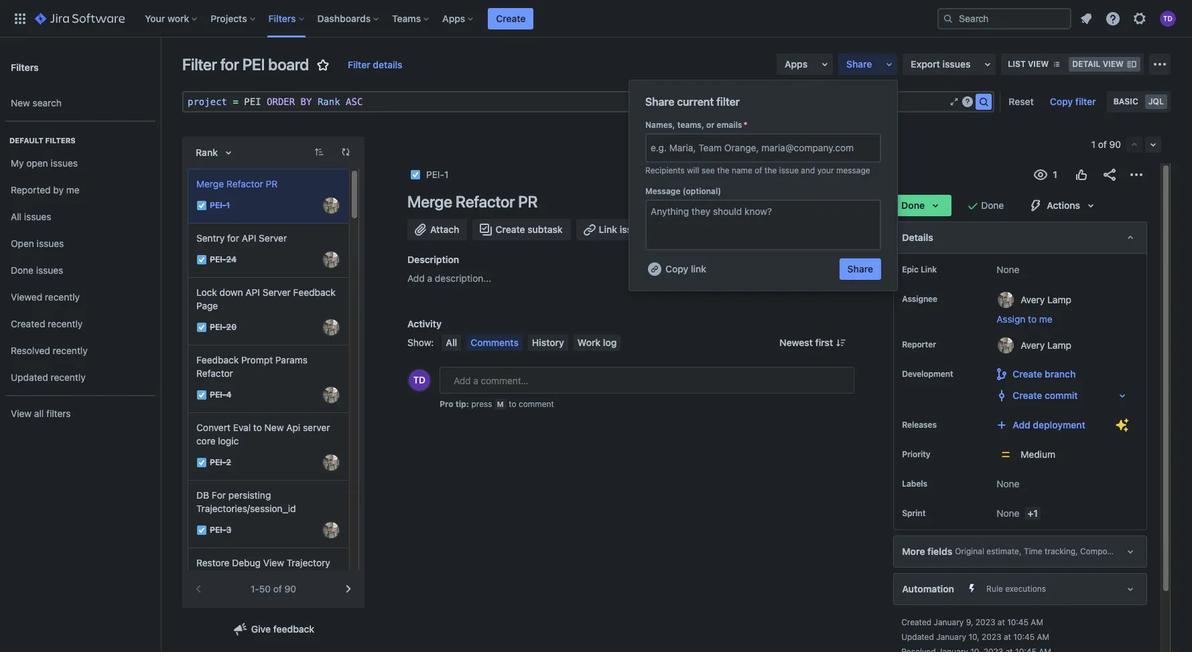Task type: vqa. For each thing, say whether or not it's contained in the screenshot.
Copy link the copy
yes



Task type: locate. For each thing, give the bounding box(es) containing it.
issues inside all issues link
[[24, 211, 51, 222]]

created
[[11, 318, 45, 329], [901, 618, 932, 628]]

avery lamp
[[1021, 294, 1072, 305], [1021, 339, 1072, 351]]

avery lamp image down sort ascending image
[[323, 198, 339, 214]]

issue
[[779, 166, 799, 176], [620, 224, 643, 235]]

to right 'eval'
[[253, 422, 262, 434]]

rank
[[318, 97, 340, 107], [196, 147, 218, 158]]

share button
[[839, 259, 881, 280]]

done down open
[[11, 264, 34, 276]]

1 horizontal spatial new
[[264, 422, 284, 434]]

api for down
[[245, 287, 260, 298]]

0 vertical spatial none
[[997, 264, 1020, 275]]

0 vertical spatial me
[[66, 184, 80, 195]]

filter
[[182, 55, 217, 74], [348, 59, 370, 71]]

menu bar containing all
[[439, 335, 624, 351]]

me right the assign
[[1039, 314, 1053, 325]]

labels pin to top. only you can see pinned fields. image
[[930, 479, 941, 490]]

1 avery lamp image from the top
[[323, 198, 339, 214]]

1 vertical spatial at
[[1004, 633, 1011, 643]]

1-50 of 90
[[251, 584, 296, 595]]

2 avery lamp image from the top
[[323, 455, 339, 471]]

0 horizontal spatial filter
[[716, 96, 740, 108]]

0 horizontal spatial rank
[[196, 147, 218, 158]]

pr up create subtask
[[518, 192, 538, 211]]

1 horizontal spatial rank
[[318, 97, 340, 107]]

1 up sentry for api server
[[226, 201, 230, 211]]

recently for created recently
[[48, 318, 83, 329]]

project = pei order by rank asc
[[188, 97, 363, 107]]

0 horizontal spatial new
[[11, 97, 30, 108]]

task image left done issue: pei-20 element
[[196, 322, 207, 333]]

all
[[34, 408, 44, 419]]

2 filter from the left
[[1075, 96, 1096, 107]]

for
[[220, 55, 239, 74], [227, 233, 239, 244]]

of up the share icon
[[1098, 139, 1107, 150]]

0 vertical spatial issue
[[779, 166, 799, 176]]

all up open
[[11, 211, 21, 222]]

rank left order by image
[[196, 147, 218, 158]]

recently down created recently link
[[53, 345, 88, 356]]

0 vertical spatial apps
[[442, 12, 465, 24]]

new
[[11, 97, 30, 108], [264, 422, 284, 434]]

open export issues dropdown image
[[980, 56, 996, 72]]

pei inside jql query field
[[244, 97, 261, 107]]

persisting
[[228, 490, 271, 501]]

to right m
[[509, 399, 516, 409]]

project
[[188, 97, 227, 107]]

filters up my open issues at top
[[45, 136, 76, 145]]

api right down
[[245, 287, 260, 298]]

updated recently link
[[5, 365, 155, 391]]

server inside lock down api server feedback page
[[263, 287, 291, 298]]

1 vertical spatial merge refactor pr
[[407, 192, 538, 211]]

0 horizontal spatial all
[[11, 211, 21, 222]]

0 horizontal spatial apps
[[442, 12, 465, 24]]

search image
[[943, 13, 954, 24]]

1 vertical spatial 1
[[444, 169, 449, 180]]

pei- for sentry for api server
[[210, 255, 226, 265]]

task image left done issue: pei-3 element
[[196, 525, 207, 536]]

1 horizontal spatial 90
[[1109, 139, 1121, 150]]

lamp
[[1048, 294, 1072, 305], [1048, 339, 1072, 351]]

api right 'sentry' on the left of page
[[242, 233, 256, 244]]

create subtask button
[[473, 219, 571, 241]]

avery
[[1021, 294, 1045, 305], [1021, 339, 1045, 351]]

20
[[226, 323, 237, 333]]

me inside default filters group
[[66, 184, 80, 195]]

january left 9,
[[934, 618, 964, 628]]

4
[[226, 390, 232, 400]]

new left api
[[264, 422, 284, 434]]

server
[[303, 422, 330, 434]]

pei- for db for persisting trajectories/session_id
[[210, 526, 226, 536]]

1 vertical spatial pei
[[244, 97, 261, 107]]

server up lock down api server feedback page
[[259, 233, 287, 244]]

restore debug view trajectory viewer link
[[188, 549, 348, 617]]

task image for merge refactor pr
[[196, 200, 207, 211]]

1 vertical spatial copy
[[665, 263, 688, 275]]

task image for sentry for api server
[[196, 255, 207, 265]]

message (optional)
[[645, 186, 721, 196]]

task image left done issue: pei-1 element
[[196, 200, 207, 211]]

avery lamp image for merge refactor pr
[[323, 198, 339, 214]]

share image
[[1102, 167, 1118, 183]]

create for create branch
[[1013, 369, 1042, 380]]

0 vertical spatial refactor
[[226, 178, 263, 190]]

resolved
[[11, 345, 50, 356]]

1 vertical spatial add
[[1013, 420, 1031, 431]]

filters inside group
[[45, 136, 76, 145]]

for up =
[[220, 55, 239, 74]]

show:
[[407, 337, 434, 348]]

pei- for feedback prompt params refactor
[[210, 390, 226, 400]]

emails
[[717, 120, 742, 130]]

create inside primary element
[[496, 12, 526, 24]]

created recently link
[[5, 311, 155, 338]]

dashboards button
[[313, 8, 384, 29]]

server right down
[[263, 287, 291, 298]]

primary element
[[8, 0, 938, 37]]

1 inside "link"
[[444, 169, 449, 180]]

created inside default filters group
[[11, 318, 45, 329]]

jira software image
[[35, 10, 125, 26], [35, 10, 125, 26]]

new left search
[[11, 97, 30, 108]]

lock down api server feedback page
[[196, 287, 336, 312]]

filters inside dropdown button
[[268, 12, 296, 24]]

all issues
[[11, 211, 51, 222]]

team
[[698, 142, 722, 153]]

link right subtask
[[599, 224, 617, 235]]

copy inside button
[[1050, 96, 1073, 107]]

1 horizontal spatial all
[[446, 337, 457, 348]]

2 vertical spatial refactor
[[196, 368, 233, 379]]

share up the names,
[[645, 96, 674, 108]]

filter for filter details
[[348, 59, 370, 71]]

merge down the pei-1 "link" on the top left of page
[[407, 192, 452, 211]]

reporter pin to top. only you can see pinned fields. image
[[939, 340, 950, 350]]

apps
[[442, 12, 465, 24], [785, 58, 808, 70]]

2 task image from the top
[[196, 255, 207, 265]]

refactor inside "feedback prompt params refactor"
[[196, 368, 233, 379]]

create up 'create commit'
[[1013, 369, 1042, 380]]

issues for all issues
[[24, 211, 51, 222]]

link right epic
[[921, 265, 937, 275]]

task image left done issue: pei-4 element
[[196, 390, 207, 401]]

add left a at the top of page
[[407, 273, 425, 284]]

detail
[[1072, 59, 1101, 69]]

share inside dropdown button
[[846, 58, 872, 70]]

server for for
[[259, 233, 287, 244]]

1 horizontal spatial filters
[[268, 12, 296, 24]]

issues for done issues
[[36, 264, 63, 276]]

1 lamp from the top
[[1048, 294, 1072, 305]]

1 vertical spatial updated
[[901, 633, 934, 643]]

me right the by
[[66, 184, 80, 195]]

0 vertical spatial task image
[[410, 170, 421, 180]]

1 horizontal spatial feedback
[[293, 287, 336, 298]]

editor image
[[949, 97, 960, 107]]

link inside button
[[599, 224, 617, 235]]

pei-1 up 'sentry' on the left of page
[[210, 201, 230, 211]]

me for reported by me
[[66, 184, 80, 195]]

components,
[[1080, 547, 1131, 557]]

0 vertical spatial 1
[[1091, 139, 1096, 150]]

filter inside dropdown button
[[348, 59, 370, 71]]

copy right "reset" at the top of page
[[1050, 96, 1073, 107]]

recently down viewed recently link at the left of page
[[48, 318, 83, 329]]

created down automation
[[901, 618, 932, 628]]

filters
[[268, 12, 296, 24], [11, 61, 39, 73]]

issues inside export issues button
[[943, 58, 971, 70]]

all inside default filters group
[[11, 211, 21, 222]]

2 view from the left
[[1103, 59, 1124, 69]]

create for create commit
[[1013, 390, 1042, 401]]

1 vertical spatial view
[[263, 558, 284, 569]]

1 vertical spatial apps
[[785, 58, 808, 70]]

pei- up 'sentry' on the left of page
[[210, 201, 226, 211]]

done up details element
[[981, 200, 1004, 211]]

+1
[[1028, 508, 1038, 519]]

0 horizontal spatial updated
[[11, 372, 48, 383]]

pei-20
[[210, 323, 237, 333]]

2 vertical spatial of
[[273, 584, 282, 595]]

dashboards
[[317, 12, 371, 24]]

issues inside open issues link
[[37, 238, 64, 249]]

priority
[[902, 450, 931, 460]]

1 horizontal spatial me
[[1039, 314, 1053, 325]]

created inside created january 9, 2023 at 10:45 am updated january 10, 2023 at 10:45 am
[[901, 618, 932, 628]]

2 vertical spatial task image
[[196, 525, 207, 536]]

copy inside dropdown button
[[665, 263, 688, 275]]

updated inside created january 9, 2023 at 10:45 am updated january 10, 2023 at 10:45 am
[[901, 633, 934, 643]]

recently down resolved recently link
[[51, 372, 86, 383]]

1 vertical spatial avery lamp image
[[323, 455, 339, 471]]

task image for convert eval to new api server core logic
[[196, 458, 207, 468]]

at right 10,
[[1004, 633, 1011, 643]]

view all filters link
[[5, 401, 155, 428]]

link
[[691, 263, 706, 275]]

tracking,
[[1045, 547, 1078, 557]]

0 vertical spatial avery lamp
[[1021, 294, 1072, 305]]

0 horizontal spatial created
[[11, 318, 45, 329]]

all inside button
[[446, 337, 457, 348]]

at right 9,
[[998, 618, 1005, 628]]

view for detail view
[[1103, 59, 1124, 69]]

rank right "by"
[[318, 97, 340, 107]]

pei- down logic
[[210, 458, 226, 468]]

1 vertical spatial rank
[[196, 147, 218, 158]]

avery lamp image for sentry for api server
[[323, 252, 339, 268]]

refactor up done issue: pei-1 element
[[226, 178, 263, 190]]

pei- up restore
[[210, 526, 226, 536]]

recently for viewed recently
[[45, 291, 80, 303]]

view up 1-50 of 90
[[263, 558, 284, 569]]

notifications image
[[1078, 10, 1094, 26]]

0 horizontal spatial copy
[[665, 263, 688, 275]]

order by image
[[220, 145, 237, 161]]

your profile and settings image
[[1160, 10, 1176, 26]]

0 vertical spatial updated
[[11, 372, 48, 383]]

filter down detail
[[1075, 96, 1096, 107]]

pei- left copy link to issue icon
[[426, 169, 444, 180]]

task image left done issue: pei-2 element
[[196, 458, 207, 468]]

0 vertical spatial all
[[11, 211, 21, 222]]

1 horizontal spatial add
[[1013, 420, 1031, 431]]

the right the name at the top of page
[[765, 166, 777, 176]]

0 horizontal spatial issue
[[620, 224, 643, 235]]

copy left link
[[665, 263, 688, 275]]

done
[[901, 200, 925, 211], [981, 200, 1004, 211], [11, 264, 34, 276]]

0 vertical spatial pei
[[242, 55, 265, 74]]

menu bar
[[439, 335, 624, 351]]

issues for export issues
[[943, 58, 971, 70]]

api for for
[[242, 233, 256, 244]]

add inside 'popup button'
[[1013, 420, 1031, 431]]

2 avery lamp image from the top
[[323, 320, 339, 336]]

2023 right 9,
[[976, 618, 995, 628]]

task image left the pei-1 "link" on the top left of page
[[410, 170, 421, 180]]

settings image
[[1132, 10, 1148, 26]]

pei- inside "link"
[[426, 169, 444, 180]]

0 vertical spatial api
[[242, 233, 256, 244]]

detail view
[[1072, 59, 1124, 69]]

apps inside apps button
[[785, 58, 808, 70]]

create inside popup button
[[1013, 390, 1042, 401]]

message
[[836, 166, 870, 176]]

0 vertical spatial created
[[11, 318, 45, 329]]

1 vertical spatial all
[[446, 337, 457, 348]]

by
[[301, 97, 312, 107]]

convert
[[196, 422, 231, 434]]

the right see
[[717, 166, 730, 176]]

task image left done issue: pei-24 "element"
[[196, 255, 207, 265]]

link
[[599, 224, 617, 235], [921, 265, 937, 275]]

0 vertical spatial to
[[1028, 314, 1037, 325]]

copy filter
[[1050, 96, 1096, 107]]

api inside lock down api server feedback page
[[245, 287, 260, 298]]

pei- down page
[[210, 323, 226, 333]]

none
[[997, 264, 1020, 275], [997, 478, 1020, 490], [997, 508, 1020, 519]]

basic
[[1114, 97, 1138, 107]]

filter for pei board
[[182, 55, 309, 74]]

db
[[196, 490, 209, 501]]

apps right teams dropdown button
[[442, 12, 465, 24]]

0 vertical spatial merge
[[196, 178, 224, 190]]

filter up emails
[[716, 96, 740, 108]]

1 none from the top
[[997, 264, 1020, 275]]

pei right =
[[244, 97, 261, 107]]

merge refactor pr up done issue: pei-1 element
[[196, 178, 278, 190]]

rank inside 'popup button'
[[196, 147, 218, 158]]

0 vertical spatial view
[[11, 408, 32, 419]]

0 vertical spatial add
[[407, 273, 425, 284]]

1 horizontal spatial pei-1
[[426, 169, 449, 180]]

assignee pin to top. only you can see pinned fields. image
[[940, 294, 951, 305]]

recipients
[[645, 166, 685, 176]]

all right show:
[[446, 337, 457, 348]]

january left 10,
[[936, 633, 966, 643]]

4 avery lamp image from the top
[[323, 523, 339, 539]]

0 vertical spatial avery lamp image
[[323, 198, 339, 214]]

0 vertical spatial at
[[998, 618, 1005, 628]]

avery lamp up "assign to me" button
[[1021, 294, 1072, 305]]

0 horizontal spatial filter
[[182, 55, 217, 74]]

task image for db for persisting trajectories/session_id
[[196, 525, 207, 536]]

merge refactor pr down copy link to issue icon
[[407, 192, 538, 211]]

create for create subtask
[[496, 224, 525, 235]]

share left open share dialog image
[[846, 58, 872, 70]]

assignee
[[902, 294, 938, 304]]

0 horizontal spatial 1
[[226, 201, 230, 211]]

search image
[[976, 94, 992, 110]]

90 up the share icon
[[1109, 139, 1121, 150]]

created down viewed
[[11, 318, 45, 329]]

my open issues link
[[5, 150, 155, 177]]

view right list
[[1028, 59, 1049, 69]]

90 right 50
[[285, 584, 296, 595]]

1 avery from the top
[[1021, 294, 1045, 305]]

add for add a description...
[[407, 273, 425, 284]]

2 horizontal spatial of
[[1098, 139, 1107, 150]]

all
[[11, 211, 21, 222], [446, 337, 457, 348]]

create right apps popup button
[[496, 12, 526, 24]]

help image
[[1105, 10, 1121, 26]]

2 vertical spatial share
[[848, 263, 873, 275]]

add for add deployment
[[1013, 420, 1031, 431]]

your
[[145, 12, 165, 24]]

1 horizontal spatial of
[[755, 166, 762, 176]]

refresh image
[[340, 147, 351, 157]]

reported
[[11, 184, 51, 195]]

2 vertical spatial 1
[[226, 201, 230, 211]]

details
[[373, 59, 402, 71]]

issues
[[943, 58, 971, 70], [51, 157, 78, 169], [24, 211, 51, 222], [37, 238, 64, 249], [36, 264, 63, 276]]

newest first button
[[772, 335, 855, 351]]

more fields element
[[893, 536, 1178, 568]]

pei- up convert
[[210, 390, 226, 400]]

avery down assign to me
[[1021, 339, 1045, 351]]

e.g. maria, team orange, maria@company.com
[[651, 142, 854, 153]]

1 vertical spatial new
[[264, 422, 284, 434]]

2 none from the top
[[997, 478, 1020, 490]]

more
[[902, 546, 925, 558]]

create
[[496, 12, 526, 24], [496, 224, 525, 235], [1013, 369, 1042, 380], [1013, 390, 1042, 401]]

recently for updated recently
[[51, 372, 86, 383]]

rank inside jql query field
[[318, 97, 340, 107]]

0 horizontal spatial add
[[407, 273, 425, 284]]

3 task image from the top
[[196, 322, 207, 333]]

filters right all
[[46, 408, 71, 419]]

of
[[1098, 139, 1107, 150], [755, 166, 762, 176], [273, 584, 282, 595]]

teams,
[[677, 120, 704, 130]]

recipients will see the name of the issue and your message
[[645, 166, 870, 176]]

2 horizontal spatial to
[[1028, 314, 1037, 325]]

0 horizontal spatial done
[[11, 264, 34, 276]]

0 horizontal spatial to
[[253, 422, 262, 434]]

recently up created recently
[[45, 291, 80, 303]]

3 avery lamp image from the top
[[323, 387, 339, 403]]

pr
[[266, 178, 278, 190], [518, 192, 538, 211]]

0 vertical spatial for
[[220, 55, 239, 74]]

avery up assign to me
[[1021, 294, 1045, 305]]

lamp down "assign to me" button
[[1048, 339, 1072, 351]]

0 horizontal spatial merge refactor pr
[[196, 178, 278, 190]]

of right the name at the top of page
[[755, 166, 762, 176]]

create left subtask
[[496, 224, 525, 235]]

0 vertical spatial copy
[[1050, 96, 1073, 107]]

avery lamp image
[[323, 252, 339, 268], [323, 320, 339, 336], [323, 387, 339, 403], [323, 523, 339, 539]]

updated down resolved
[[11, 372, 48, 383]]

branch
[[1045, 369, 1076, 380]]

task image
[[410, 170, 421, 180], [196, 458, 207, 468], [196, 525, 207, 536]]

0 horizontal spatial link
[[599, 224, 617, 235]]

2023 right 10,
[[982, 633, 1002, 643]]

pei-1 up attach button
[[426, 169, 449, 180]]

1 vertical spatial none
[[997, 478, 1020, 490]]

pei- inside "element"
[[210, 255, 226, 265]]

1 horizontal spatial updated
[[901, 633, 934, 643]]

0 vertical spatial of
[[1098, 139, 1107, 150]]

0 vertical spatial am
[[1031, 618, 1043, 628]]

pei- down 'sentry' on the left of page
[[210, 255, 226, 265]]

pei-1 link
[[426, 167, 449, 183]]

1 vertical spatial share
[[645, 96, 674, 108]]

1 vertical spatial api
[[245, 287, 260, 298]]

filter up project
[[182, 55, 217, 74]]

1 vertical spatial feedback
[[196, 355, 239, 366]]

at
[[998, 618, 1005, 628], [1004, 633, 1011, 643]]

sidebar navigation image
[[146, 54, 176, 80]]

1 vertical spatial january
[[936, 633, 966, 643]]

done inside dropdown button
[[901, 200, 925, 211]]

pei-2
[[210, 458, 231, 468]]

0 vertical spatial avery
[[1021, 294, 1045, 305]]

newest first image
[[836, 338, 847, 348]]

for up the 24
[[227, 233, 239, 244]]

refactor up pei-4
[[196, 368, 233, 379]]

1 view from the left
[[1028, 59, 1049, 69]]

0 vertical spatial link
[[599, 224, 617, 235]]

filters up new search
[[11, 61, 39, 73]]

refactor down copy link to issue icon
[[456, 192, 515, 211]]

me inside button
[[1039, 314, 1053, 325]]

banner
[[0, 0, 1192, 38]]

0 vertical spatial pr
[[266, 178, 278, 190]]

1 horizontal spatial filter
[[1075, 96, 1096, 107]]

merge up done issue: pei-1 element
[[196, 178, 224, 190]]

lamp up "assign to me" button
[[1048, 294, 1072, 305]]

1 avery lamp image from the top
[[323, 252, 339, 268]]

pei left board
[[242, 55, 265, 74]]

1 vertical spatial created
[[901, 618, 932, 628]]

actions button
[[1020, 195, 1107, 216]]

description...
[[435, 273, 491, 284]]

share left epic
[[848, 263, 873, 275]]

task image
[[196, 200, 207, 211], [196, 255, 207, 265], [196, 322, 207, 333], [196, 390, 207, 401]]

1 vertical spatial lamp
[[1048, 339, 1072, 351]]

pei for =
[[244, 97, 261, 107]]

1 vertical spatial me
[[1039, 314, 1053, 325]]

trajectory
[[287, 558, 330, 569]]

eval
[[233, 422, 251, 434]]

avery lamp image for feedback prompt params refactor
[[323, 387, 339, 403]]

avery lamp image down server
[[323, 455, 339, 471]]

filters up board
[[268, 12, 296, 24]]

4 task image from the top
[[196, 390, 207, 401]]

0 horizontal spatial view
[[1028, 59, 1049, 69]]

1 vertical spatial task image
[[196, 458, 207, 468]]

of right 50
[[273, 584, 282, 595]]

done inside default filters group
[[11, 264, 34, 276]]

for for sentry
[[227, 233, 239, 244]]

asc
[[346, 97, 363, 107]]

0 vertical spatial feedback
[[293, 287, 336, 298]]

1 vertical spatial server
[[263, 287, 291, 298]]

add up medium
[[1013, 420, 1031, 431]]

1 vertical spatial avery lamp
[[1021, 339, 1072, 351]]

view right detail
[[1103, 59, 1124, 69]]

updated down automation
[[901, 633, 934, 643]]

0 vertical spatial january
[[934, 618, 964, 628]]

create down create branch
[[1013, 390, 1042, 401]]

to inside convert eval to new api server core logic
[[253, 422, 262, 434]]

0 vertical spatial new
[[11, 97, 30, 108]]

avery lamp up create branch
[[1021, 339, 1072, 351]]

1 up attach
[[444, 169, 449, 180]]

done up details in the top of the page
[[901, 200, 925, 211]]

1 task image from the top
[[196, 200, 207, 211]]

all button
[[442, 335, 461, 351]]

avery lamp image
[[323, 198, 339, 214], [323, 455, 339, 471]]

pei- for convert eval to new api server core logic
[[210, 458, 226, 468]]

teams
[[392, 12, 421, 24]]

page
[[196, 300, 218, 312]]

issues inside done issues link
[[36, 264, 63, 276]]

rule executions
[[986, 584, 1046, 594]]



Task type: describe. For each thing, give the bounding box(es) containing it.
created for created january 9, 2023 at 10:45 am updated january 10, 2023 at 10:45 am
[[901, 618, 932, 628]]

2 avery lamp from the top
[[1021, 339, 1072, 351]]

me for assign to me
[[1039, 314, 1053, 325]]

feedback inside lock down api server feedback page
[[293, 287, 336, 298]]

profile image of tariq douglas image
[[409, 370, 430, 391]]

give
[[251, 624, 271, 635]]

db for persisting trajectories/session_id
[[196, 490, 296, 515]]

filter for filter for pei board
[[182, 55, 217, 74]]

pei-24
[[210, 255, 237, 265]]

pei- for merge refactor pr
[[210, 201, 226, 211]]

reset button
[[1001, 91, 1042, 113]]

created for created recently
[[11, 318, 45, 329]]

pro
[[440, 399, 453, 409]]

done issue: pei-1 element
[[210, 200, 230, 211]]

new search link
[[5, 90, 155, 117]]

work log
[[578, 337, 617, 348]]

syntax help image
[[963, 97, 973, 107]]

pei- for lock down api server feedback page
[[210, 323, 226, 333]]

0 vertical spatial pei-1
[[426, 169, 449, 180]]

time
[[1024, 547, 1043, 557]]

give feedback button
[[224, 619, 322, 641]]

issues for open issues
[[37, 238, 64, 249]]

2 the from the left
[[765, 166, 777, 176]]

share button
[[838, 54, 898, 75]]

*
[[744, 120, 748, 130]]

create for create
[[496, 12, 526, 24]]

0 horizontal spatial pr
[[266, 178, 278, 190]]

feedback inside "feedback prompt params refactor"
[[196, 355, 239, 366]]

import and bulk change issues; go back to the old issue search image
[[1152, 56, 1168, 72]]

sort ascending image
[[314, 147, 324, 157]]

default
[[9, 136, 43, 145]]

resolved recently
[[11, 345, 88, 356]]

actions image
[[1129, 167, 1145, 183]]

prompt
[[241, 355, 273, 366]]

details
[[902, 232, 933, 243]]

attach
[[430, 224, 459, 235]]

star filter for pei board image
[[315, 57, 331, 73]]

orange,
[[724, 142, 759, 153]]

add a description...
[[407, 273, 491, 284]]

your
[[817, 166, 834, 176]]

share inside button
[[848, 263, 873, 275]]

1 horizontal spatial to
[[509, 399, 516, 409]]

1-
[[251, 584, 259, 595]]

executions
[[1005, 584, 1046, 594]]

epic
[[902, 265, 919, 275]]

done issue: pei-20 element
[[210, 322, 237, 333]]

0 horizontal spatial of
[[273, 584, 282, 595]]

board
[[268, 55, 309, 74]]

epic link
[[902, 265, 937, 275]]

add deployment button
[[991, 415, 1133, 436]]

releases
[[902, 420, 937, 430]]

recently for resolved recently
[[53, 345, 88, 356]]

m
[[497, 400, 504, 409]]

open pluggable items dropdown image
[[817, 56, 833, 72]]

work log button
[[574, 335, 621, 351]]

my
[[11, 157, 24, 169]]

all for all issues
[[11, 211, 21, 222]]

1 of 90
[[1091, 139, 1121, 150]]

open create commit dropdown image
[[1114, 388, 1131, 404]]

avery lamp image for convert eval to new api server core logic
[[323, 455, 339, 471]]

done issue: pei-3 element
[[210, 525, 232, 536]]

for for filter
[[220, 55, 239, 74]]

1 vertical spatial pei-1
[[210, 201, 230, 211]]

newest
[[780, 337, 813, 348]]

2 lamp from the top
[[1048, 339, 1072, 351]]

deployment
[[1033, 420, 1085, 431]]

filters button
[[264, 8, 309, 29]]

1 horizontal spatial link
[[921, 265, 937, 275]]

share current filter
[[645, 96, 740, 108]]

actions
[[1047, 200, 1080, 211]]

maria@company.com
[[762, 142, 854, 153]]

1 vertical spatial 2023
[[982, 633, 1002, 643]]

1 horizontal spatial merge refactor pr
[[407, 192, 538, 211]]

apps button
[[438, 8, 479, 29]]

JQL query field
[[184, 92, 949, 111]]

down
[[219, 287, 243, 298]]

automation element
[[893, 574, 1147, 606]]

reporter
[[902, 340, 936, 350]]

1 vertical spatial pr
[[518, 192, 538, 211]]

0 vertical spatial merge refactor pr
[[196, 178, 278, 190]]

pei-3
[[210, 526, 232, 536]]

1 vertical spatial am
[[1037, 633, 1050, 643]]

pei for for
[[242, 55, 265, 74]]

my open issues
[[11, 157, 78, 169]]

convert eval to new api server core logic
[[196, 422, 330, 447]]

open share dialog image
[[882, 56, 898, 72]]

3 none from the top
[[997, 508, 1020, 519]]

for
[[212, 490, 226, 501]]

development
[[902, 369, 953, 379]]

next page image
[[340, 582, 357, 598]]

issue inside button
[[620, 224, 643, 235]]

log
[[603, 337, 617, 348]]

link issue
[[599, 224, 643, 235]]

pei-4
[[210, 390, 232, 400]]

1 vertical spatial refactor
[[456, 192, 515, 211]]

updated inside default filters group
[[11, 372, 48, 383]]

appswitcher icon image
[[12, 10, 28, 26]]

0 horizontal spatial view
[[11, 408, 32, 419]]

all issues link
[[5, 204, 155, 231]]

open
[[11, 238, 34, 249]]

task image for lock down api server feedback page
[[196, 322, 207, 333]]

vote options: no one has voted for this issue yet. image
[[1074, 167, 1090, 183]]

viewed recently link
[[5, 284, 155, 311]]

1 filter from the left
[[716, 96, 740, 108]]

give feedback
[[251, 624, 314, 635]]

1 vertical spatial filters
[[11, 61, 39, 73]]

all for all
[[446, 337, 457, 348]]

teams button
[[388, 8, 434, 29]]

avery lamp image for db for persisting trajectories/session_id
[[323, 523, 339, 539]]

sentry
[[196, 233, 225, 244]]

50
[[259, 584, 271, 595]]

1 horizontal spatial issue
[[779, 166, 799, 176]]

2 horizontal spatial done
[[981, 200, 1004, 211]]

sprint
[[902, 509, 926, 519]]

work
[[578, 337, 601, 348]]

filter details
[[348, 59, 402, 71]]

fix
[[1133, 547, 1144, 557]]

1 vertical spatial 10:45
[[1013, 633, 1035, 643]]

filter inside button
[[1075, 96, 1096, 107]]

(optional)
[[683, 186, 721, 196]]

copy link to issue image
[[446, 169, 457, 180]]

attach button
[[407, 219, 467, 241]]

copy filter button
[[1042, 91, 1104, 113]]

default filters
[[9, 136, 76, 145]]

avery lamp image for lock down api server feedback page
[[323, 320, 339, 336]]

server for down
[[263, 287, 291, 298]]

9,
[[966, 618, 973, 628]]

viewed
[[11, 291, 42, 303]]

1 the from the left
[[717, 166, 730, 176]]

list
[[1008, 59, 1026, 69]]

view inside restore debug view trajectory viewer
[[263, 558, 284, 569]]

1 vertical spatial merge
[[407, 192, 452, 211]]

issues inside the my open issues link
[[51, 157, 78, 169]]

reported by me
[[11, 184, 80, 195]]

Add a comment… field
[[440, 367, 855, 394]]

Message (optional) text field
[[645, 200, 881, 251]]

new inside convert eval to new api server core logic
[[264, 422, 284, 434]]

done issues link
[[5, 257, 155, 284]]

api
[[286, 422, 300, 434]]

pro tip: press m to comment
[[440, 399, 554, 409]]

current
[[677, 96, 714, 108]]

trajectories/session_id
[[196, 503, 296, 515]]

done issue: pei-4 element
[[210, 390, 232, 401]]

see
[[702, 166, 715, 176]]

1 vertical spatial 90
[[285, 584, 296, 595]]

Search field
[[938, 8, 1072, 29]]

done image
[[965, 198, 981, 214]]

new search
[[11, 97, 62, 108]]

default filters group
[[5, 122, 155, 395]]

0 vertical spatial 2023
[[976, 618, 995, 628]]

to inside button
[[1028, 314, 1037, 325]]

24
[[226, 255, 237, 265]]

automation
[[902, 584, 954, 595]]

link issue button
[[576, 219, 652, 241]]

newest first
[[780, 337, 833, 348]]

done issue: pei-24 element
[[210, 254, 237, 266]]

copy for copy filter
[[1050, 96, 1073, 107]]

view for list view
[[1028, 59, 1049, 69]]

names,
[[645, 120, 675, 130]]

banner containing your work
[[0, 0, 1192, 38]]

done issue: pei-2 element
[[210, 457, 231, 469]]

open issues link
[[5, 231, 155, 257]]

rule
[[986, 584, 1003, 594]]

assign to me button
[[997, 313, 1133, 326]]

details element
[[893, 222, 1147, 254]]

apps inside apps popup button
[[442, 12, 465, 24]]

0 horizontal spatial merge
[[196, 178, 224, 190]]

1 vertical spatial of
[[755, 166, 762, 176]]

1 vertical spatial filters
[[46, 408, 71, 419]]

0 vertical spatial 10:45
[[1007, 618, 1029, 628]]

first
[[815, 337, 833, 348]]

task image for feedback prompt params refactor
[[196, 390, 207, 401]]

1 avery lamp from the top
[[1021, 294, 1072, 305]]

copy for copy link
[[665, 263, 688, 275]]

2 avery from the top
[[1021, 339, 1045, 351]]

3
[[226, 526, 232, 536]]

updated recently
[[11, 372, 86, 383]]

reported by me link
[[5, 177, 155, 204]]

feedback
[[273, 624, 314, 635]]



